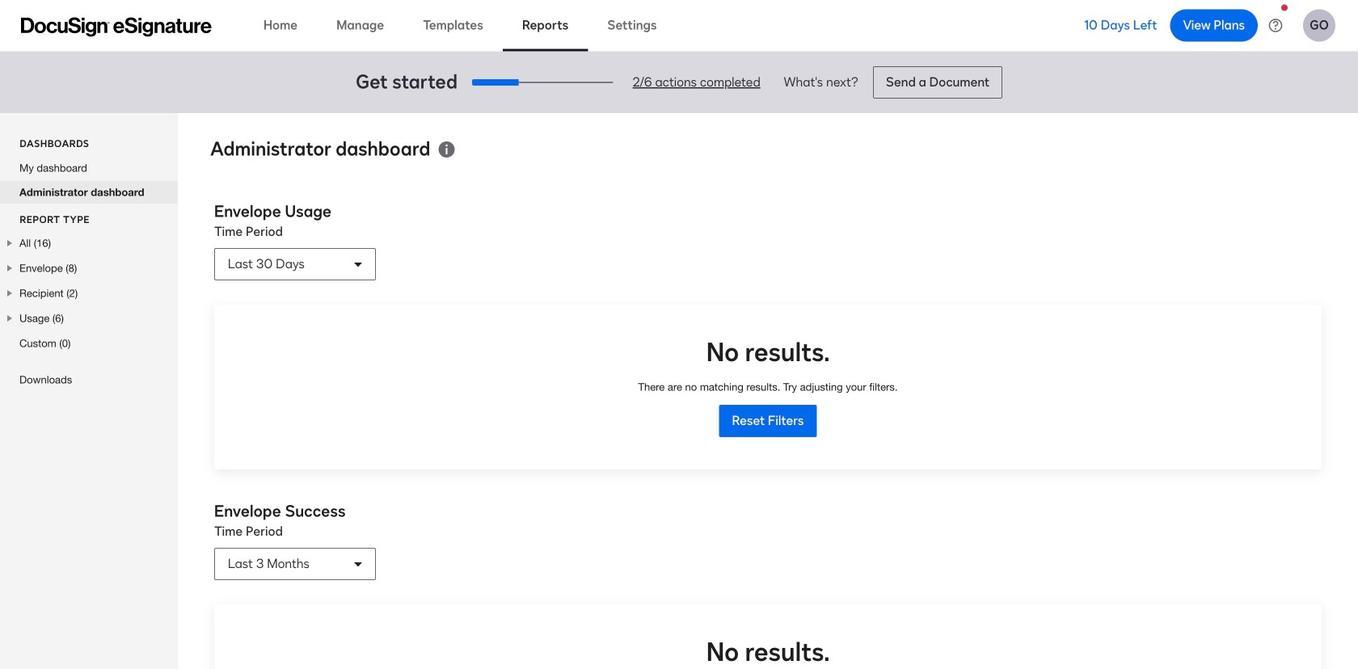 Task type: describe. For each thing, give the bounding box(es) containing it.
docusign esignature image
[[21, 17, 212, 37]]



Task type: vqa. For each thing, say whether or not it's contained in the screenshot.
Heading
no



